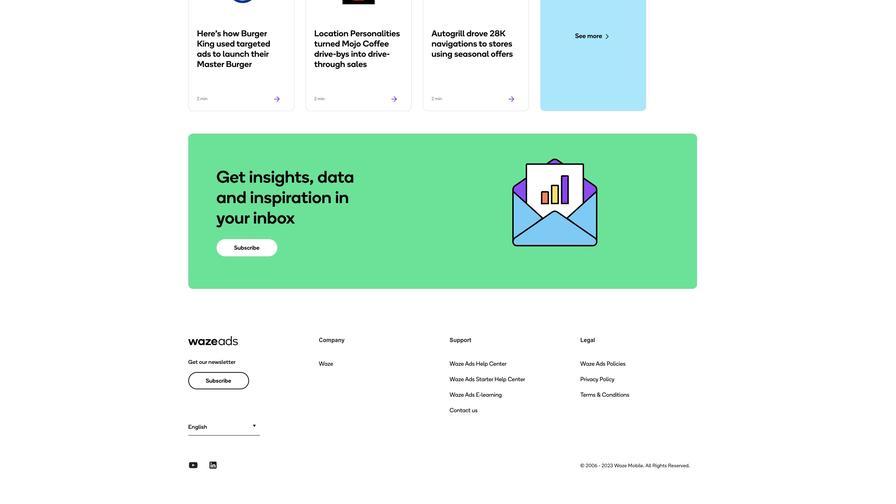 Task type: locate. For each thing, give the bounding box(es) containing it.
0 horizontal spatial 2
[[197, 96, 199, 101]]

more
[[587, 32, 602, 40]]

1 horizontal spatial help
[[495, 377, 507, 383]]

location
[[314, 28, 349, 39]]

1 vertical spatial subscribe
[[206, 378, 231, 385]]

0 vertical spatial burger
[[241, 28, 267, 39]]

contact
[[450, 408, 471, 415]]

2 horizontal spatial 2 min
[[432, 96, 442, 101]]

sales
[[347, 59, 367, 69]]

1 min from the left
[[200, 96, 207, 101]]

subscribe for the topmost 'subscribe' link
[[234, 245, 260, 251]]

2 horizontal spatial 2
[[432, 96, 434, 101]]

help up the starter
[[476, 361, 488, 368]]

center inside waze ads help center link
[[489, 361, 507, 368]]

get our newsletter
[[188, 359, 236, 366]]

ads inside waze ads starter help center link
[[465, 377, 475, 383]]

to inside "autogrill drove 28k navigations to stores using seasonal offers"
[[479, 39, 487, 49]]

2 horizontal spatial min
[[435, 96, 442, 101]]

waze ads help center
[[450, 361, 507, 368]]

1 drive- from the left
[[314, 49, 336, 59]]

learning
[[481, 392, 502, 399]]

inspiration
[[250, 187, 332, 208]]

conditions
[[602, 392, 629, 399]]

waze ads policies
[[580, 361, 626, 368]]

ads inside waze ads policies link
[[596, 361, 605, 368]]

1 horizontal spatial min
[[318, 96, 325, 101]]

center inside waze ads starter help center link
[[508, 377, 525, 383]]

1 horizontal spatial drive-
[[368, 49, 390, 59]]

0 vertical spatial get
[[216, 167, 246, 187]]

waze inside waze ads help center link
[[450, 361, 464, 368]]

get inside get insights, data and inspiration in your inbox
[[216, 167, 246, 187]]

0 horizontal spatial subscribe
[[206, 378, 231, 385]]

here's how burger king used targeted ads to launch their master burger
[[197, 28, 270, 69]]

subscribe down the newsletter
[[206, 378, 231, 385]]

ads inside waze ads e-learning "link"
[[465, 392, 475, 399]]

waze ads help center link
[[450, 360, 507, 370]]

1 horizontal spatial get
[[216, 167, 246, 187]]

waze for waze ads policies
[[580, 361, 595, 368]]

0 vertical spatial subscribe
[[234, 245, 260, 251]]

follow us on linkedin image
[[209, 462, 217, 470]]

to left stores
[[479, 39, 487, 49]]

waze right 2023
[[614, 464, 627, 470]]

waze inside waze ads starter help center link
[[450, 377, 464, 383]]

waze inside waze ads e-learning "link"
[[450, 392, 464, 399]]

0 vertical spatial help
[[476, 361, 488, 368]]

through
[[314, 59, 345, 69]]

1 horizontal spatial 2
[[314, 96, 317, 101]]

waze down company
[[319, 361, 333, 368]]

personalities
[[350, 28, 400, 39]]

0 horizontal spatial get
[[188, 359, 198, 366]]

2
[[197, 96, 199, 101], [314, 96, 317, 101], [432, 96, 434, 101]]

0 vertical spatial center
[[489, 361, 507, 368]]

to
[[479, 39, 487, 49], [213, 49, 221, 59]]

0 horizontal spatial center
[[489, 361, 507, 368]]

1 2 from the left
[[197, 96, 199, 101]]

ads inside waze ads help center link
[[465, 361, 475, 368]]

subscribe link down your on the left of page
[[216, 239, 277, 257]]

autogrill
[[432, 28, 465, 39]]

2 min from the left
[[318, 96, 325, 101]]

waze ads e-learning
[[450, 392, 502, 399]]

into
[[351, 49, 366, 59]]

privacy policy
[[580, 377, 615, 383]]

ads up waze ads starter help center
[[465, 361, 475, 368]]

stores
[[489, 39, 512, 49]]

advertising partners: waze & autogrill case study | waze ads image
[[444, 0, 508, 8]]

0 horizontal spatial min
[[200, 96, 207, 101]]

using
[[432, 49, 452, 59]]

burger up their
[[241, 28, 267, 39]]

get
[[216, 167, 246, 187], [188, 359, 198, 366]]

ads for policies
[[596, 361, 605, 368]]

follow us on youtube image
[[189, 462, 197, 470]]

subscribe down your on the left of page
[[234, 245, 260, 251]]

seasonal
[[454, 49, 489, 59]]

0 horizontal spatial 2 min
[[197, 96, 207, 101]]

burger
[[241, 28, 267, 39], [226, 59, 252, 69]]

bys
[[336, 49, 349, 59]]

drove
[[467, 28, 488, 39]]

0 horizontal spatial drive-
[[314, 49, 336, 59]]

©
[[580, 464, 585, 470]]

2 min
[[197, 96, 207, 101], [314, 96, 325, 101], [432, 96, 442, 101]]

waze inside waze ads policies link
[[580, 361, 595, 368]]

2 2 from the left
[[314, 96, 317, 101]]

center up waze ads starter help center
[[489, 361, 507, 368]]

master
[[197, 59, 224, 69]]

subscribe link down the newsletter
[[188, 373, 249, 390]]

help
[[476, 361, 488, 368], [495, 377, 507, 383]]

1 vertical spatial get
[[188, 359, 198, 366]]

your
[[216, 208, 250, 228]]

© 2006 - 2023 waze mobile. all rights reserved.
[[580, 464, 690, 470]]

ads left the starter
[[465, 377, 475, 383]]

1 horizontal spatial to
[[479, 39, 487, 49]]

mojo
[[342, 39, 361, 49]]

ads left e-
[[465, 392, 475, 399]]

0 horizontal spatial to
[[213, 49, 221, 59]]

support
[[450, 338, 471, 344]]

starter
[[476, 377, 493, 383]]

subscribe link
[[216, 239, 277, 257], [188, 373, 249, 390]]

waze down support
[[450, 361, 464, 368]]

1 vertical spatial center
[[508, 377, 525, 383]]

2 drive- from the left
[[368, 49, 390, 59]]

see
[[575, 32, 586, 40]]

waze ads starter help center
[[450, 377, 525, 383]]

min for sales
[[318, 96, 325, 101]]

burger down used
[[226, 59, 252, 69]]

targeted
[[237, 39, 270, 49]]

help right the starter
[[495, 377, 507, 383]]

1 horizontal spatial subscribe
[[234, 245, 260, 251]]

drive- down location
[[314, 49, 336, 59]]

arrow forward image
[[604, 33, 611, 40]]

1 horizontal spatial center
[[508, 377, 525, 383]]

center
[[489, 361, 507, 368], [508, 377, 525, 383]]

privacy policy link
[[580, 376, 615, 386]]

waze up contact
[[450, 392, 464, 399]]

1 2 min from the left
[[197, 96, 207, 101]]

drive-
[[314, 49, 336, 59], [368, 49, 390, 59]]

english
[[188, 424, 207, 431]]

2 for master
[[197, 96, 199, 101]]

how
[[223, 28, 239, 39]]

ads left policies
[[596, 361, 605, 368]]

3 2 min from the left
[[432, 96, 442, 101]]

subscribe
[[234, 245, 260, 251], [206, 378, 231, 385]]

to right ads
[[213, 49, 221, 59]]

1 horizontal spatial 2 min
[[314, 96, 325, 101]]

1 vertical spatial subscribe link
[[188, 373, 249, 390]]

2 2 min from the left
[[314, 96, 325, 101]]

drive- right into
[[368, 49, 390, 59]]

waze up privacy
[[580, 361, 595, 368]]

insights,
[[249, 167, 314, 187]]

contact us link
[[450, 407, 478, 417]]

waze
[[319, 361, 333, 368], [450, 361, 464, 368], [580, 361, 595, 368], [450, 377, 464, 383], [450, 392, 464, 399], [614, 464, 627, 470]]

waze ads e-learning link
[[450, 392, 502, 401]]

waze for waze
[[319, 361, 333, 368]]

waze up waze ads e-learning
[[450, 377, 464, 383]]

-
[[599, 464, 600, 470]]

waze ads policies link
[[580, 360, 626, 370]]

subscribe for the bottom 'subscribe' link
[[206, 378, 231, 385]]

navigations
[[432, 39, 477, 49]]

to inside the here's how burger king used targeted ads to launch their master burger
[[213, 49, 221, 59]]

min
[[200, 96, 207, 101], [318, 96, 325, 101], [435, 96, 442, 101]]

center right the starter
[[508, 377, 525, 383]]

in
[[335, 187, 349, 208]]

us
[[472, 408, 478, 415]]

ads
[[465, 361, 475, 368], [596, 361, 605, 368], [465, 377, 475, 383], [465, 392, 475, 399]]



Task type: vqa. For each thing, say whether or not it's contained in the screenshot.
About Waze link
no



Task type: describe. For each thing, give the bounding box(es) containing it.
offers
[[491, 49, 513, 59]]

company
[[319, 338, 345, 344]]

waze link
[[319, 360, 333, 370]]

newsletter
[[208, 359, 236, 366]]

see more link
[[540, 0, 646, 111]]

our
[[199, 359, 207, 366]]

mobile.
[[628, 464, 644, 470]]

rights
[[653, 464, 667, 470]]

ads for e-
[[465, 392, 475, 399]]

all
[[646, 464, 651, 470]]

0 horizontal spatial help
[[476, 361, 488, 368]]

data
[[317, 167, 354, 187]]

1 vertical spatial help
[[495, 377, 507, 383]]

english button
[[188, 420, 260, 436]]

waze for waze ads e-learning
[[450, 392, 464, 399]]

legal
[[580, 338, 595, 344]]

terms & conditions
[[580, 392, 629, 399]]

2 min for sales
[[314, 96, 325, 101]]

min for master
[[200, 96, 207, 101]]

1 vertical spatial burger
[[226, 59, 252, 69]]

reserved.
[[668, 464, 690, 470]]

waze logo image
[[188, 337, 238, 346]]

2 for sales
[[314, 96, 317, 101]]

3 min from the left
[[435, 96, 442, 101]]

e-
[[476, 392, 481, 399]]

privacy
[[580, 377, 598, 383]]

3 2 from the left
[[432, 96, 434, 101]]

turned
[[314, 39, 340, 49]]

their
[[251, 49, 269, 59]]

location personalities turned mojo coffee drive-bys into drive- through sales
[[314, 28, 400, 69]]

launch
[[223, 49, 249, 59]]

terms
[[580, 392, 596, 399]]

waze ads starter help center link
[[450, 376, 525, 386]]

waze for waze ads help center
[[450, 361, 464, 368]]

contact us
[[450, 408, 478, 415]]

get for get our newsletter
[[188, 359, 198, 366]]

get insights, data and inspiration in your inbox
[[216, 167, 354, 228]]

get for get insights, data and inspiration in your inbox
[[216, 167, 246, 187]]

ads for starter
[[465, 377, 475, 383]]

autogrill drove 28k navigations to stores using seasonal offers
[[432, 28, 513, 59]]

2 min for master
[[197, 96, 207, 101]]

2006
[[586, 464, 598, 470]]

waze for waze ads starter help center
[[450, 377, 464, 383]]

coffee
[[363, 39, 389, 49]]

ads for help
[[465, 361, 475, 368]]

advertising partners: waze & mojo coffee case study | waze ads image
[[327, 0, 390, 8]]

&
[[597, 392, 601, 399]]

policy
[[600, 377, 615, 383]]

inbox
[[253, 208, 295, 228]]

2023
[[602, 464, 613, 470]]

28k
[[490, 28, 505, 39]]

used
[[216, 39, 235, 49]]

and
[[216, 187, 246, 208]]

0 vertical spatial subscribe link
[[216, 239, 277, 257]]

terms & conditions link
[[580, 392, 629, 401]]

see more
[[575, 32, 604, 40]]

ads
[[197, 49, 211, 59]]

king
[[197, 39, 215, 49]]

policies
[[607, 361, 626, 368]]

here's
[[197, 28, 221, 39]]

advertising partners: waze & burger king case study | waze ads image
[[209, 0, 273, 8]]



